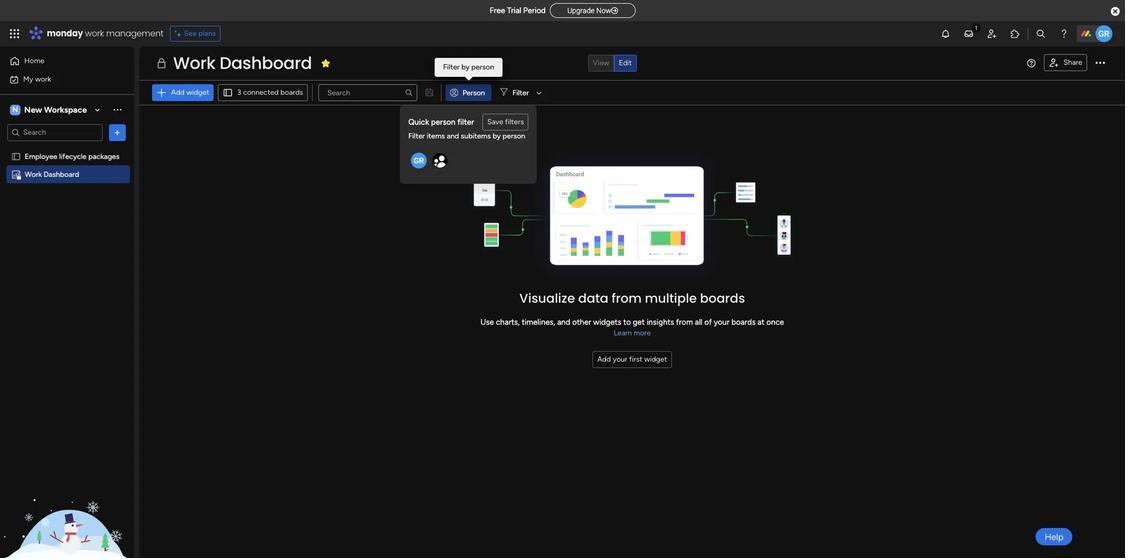 Task type: locate. For each thing, give the bounding box(es) containing it.
option
[[0, 147, 134, 149]]

person
[[472, 63, 494, 72], [431, 117, 456, 127], [503, 132, 526, 141]]

by down "save"
[[493, 132, 501, 141]]

0 horizontal spatial and
[[447, 132, 459, 141]]

list box
[[0, 145, 134, 325]]

work inside button
[[35, 75, 51, 83]]

1 vertical spatial person
[[431, 117, 456, 127]]

your
[[714, 317, 730, 327], [613, 355, 628, 364]]

work dashboard down employee
[[25, 170, 79, 179]]

work
[[85, 27, 104, 39], [35, 75, 51, 83]]

add for add your first widget
[[598, 355, 611, 364]]

0 horizontal spatial widget
[[186, 88, 209, 97]]

work dashboard inside banner
[[173, 51, 312, 75]]

add widget
[[171, 88, 209, 97]]

work down employee
[[25, 170, 42, 179]]

person up person at the left of page
[[472, 63, 494, 72]]

help image
[[1059, 28, 1070, 39]]

and inside use charts, timelines, and other widgets to get insights from all of your boards at once learn more
[[558, 317, 571, 327]]

0 horizontal spatial work
[[25, 170, 42, 179]]

1 horizontal spatial person
[[472, 63, 494, 72]]

1 horizontal spatial add
[[598, 355, 611, 364]]

1 vertical spatial your
[[613, 355, 628, 364]]

workspace image
[[10, 104, 21, 116]]

select product image
[[9, 28, 20, 39]]

dashboard
[[220, 51, 312, 75], [44, 170, 79, 179]]

0 vertical spatial your
[[714, 317, 730, 327]]

notifications image
[[941, 28, 951, 39]]

save
[[488, 117, 504, 126]]

work inside work dashboard banner
[[173, 51, 216, 75]]

0 horizontal spatial private dashboard image
[[11, 169, 21, 179]]

add
[[171, 88, 185, 97], [598, 355, 611, 364]]

see plans
[[184, 29, 216, 38]]

by
[[462, 63, 470, 72], [493, 132, 501, 141]]

search image
[[405, 88, 413, 97]]

workspace
[[44, 105, 87, 115]]

get
[[633, 317, 645, 327]]

2 horizontal spatial filter
[[513, 88, 529, 97]]

arrow down image
[[533, 86, 546, 99]]

3
[[237, 88, 241, 97]]

2 horizontal spatial person
[[503, 132, 526, 141]]

work
[[173, 51, 216, 75], [25, 170, 42, 179]]

all
[[695, 317, 703, 327]]

add inside add your first widget button
[[598, 355, 611, 364]]

0 horizontal spatial by
[[462, 63, 470, 72]]

by up "person" popup button
[[462, 63, 470, 72]]

1 horizontal spatial and
[[558, 317, 571, 327]]

0 vertical spatial work
[[85, 27, 104, 39]]

management
[[106, 27, 164, 39]]

0 vertical spatial dashboard
[[220, 51, 312, 75]]

filter for filter
[[513, 88, 529, 97]]

greg robinson image
[[1096, 25, 1113, 42]]

0 vertical spatial widget
[[186, 88, 209, 97]]

dapulse rightstroke image
[[612, 7, 618, 15]]

1 vertical spatial add
[[598, 355, 611, 364]]

person
[[463, 88, 485, 97]]

1 vertical spatial dashboard
[[44, 170, 79, 179]]

widget right first
[[645, 355, 667, 364]]

1 vertical spatial filter
[[513, 88, 529, 97]]

1 vertical spatial widget
[[645, 355, 667, 364]]

widgets
[[593, 317, 622, 327]]

add your first widget button
[[593, 351, 672, 368]]

private dashboard image
[[155, 57, 168, 69], [11, 169, 21, 179]]

subitems
[[461, 132, 491, 141]]

1 horizontal spatial filter
[[443, 63, 460, 72]]

list box containing employee lifecycle packages
[[0, 145, 134, 325]]

add your first widget
[[598, 355, 667, 364]]

filter
[[443, 63, 460, 72], [513, 88, 529, 97], [409, 132, 425, 141]]

view button
[[588, 55, 614, 72]]

0 vertical spatial person
[[472, 63, 494, 72]]

1 horizontal spatial work dashboard
[[173, 51, 312, 75]]

work dashboard
[[173, 51, 312, 75], [25, 170, 79, 179]]

from left the all
[[676, 317, 693, 327]]

edit button
[[614, 55, 637, 72]]

boards right connected
[[281, 88, 303, 97]]

3 connected boards
[[237, 88, 303, 97]]

your inside use charts, timelines, and other widgets to get insights from all of your boards at once learn more
[[714, 317, 730, 327]]

work right monday
[[85, 27, 104, 39]]

monday work management
[[47, 27, 164, 39]]

work right my
[[35, 75, 51, 83]]

filter left the arrow down image
[[513, 88, 529, 97]]

widget left 3
[[186, 88, 209, 97]]

your right of
[[714, 317, 730, 327]]

person button
[[446, 84, 492, 101]]

widget
[[186, 88, 209, 97], [645, 355, 667, 364]]

employee
[[25, 152, 57, 161]]

filter for filter items and subitems by person
[[409, 132, 425, 141]]

boards inside use charts, timelines, and other widgets to get insights from all of your boards at once learn more
[[732, 317, 756, 327]]

boards up of
[[700, 289, 745, 307]]

and left other
[[558, 317, 571, 327]]

dashboard up 3 connected boards
[[220, 51, 312, 75]]

lottie animation image
[[0, 452, 134, 558]]

free
[[490, 6, 505, 15]]

and
[[447, 132, 459, 141], [558, 317, 571, 327]]

0 vertical spatial private dashboard image
[[155, 57, 168, 69]]

0 vertical spatial boards
[[281, 88, 303, 97]]

0 horizontal spatial filter
[[409, 132, 425, 141]]

private dashboard image up add widget popup button
[[155, 57, 168, 69]]

person up the 'items'
[[431, 117, 456, 127]]

1 vertical spatial work dashboard
[[25, 170, 79, 179]]

visualize
[[520, 289, 575, 307]]

charts,
[[496, 317, 520, 327]]

work dashboard banner
[[140, 46, 1126, 105]]

your left first
[[613, 355, 628, 364]]

3 connected boards button
[[218, 84, 308, 101]]

boards
[[281, 88, 303, 97], [700, 289, 745, 307], [732, 317, 756, 327]]

2 vertical spatial filter
[[409, 132, 425, 141]]

1 image
[[972, 22, 981, 33]]

and right the 'items'
[[447, 132, 459, 141]]

2 vertical spatial person
[[503, 132, 526, 141]]

0 vertical spatial work
[[173, 51, 216, 75]]

more
[[634, 329, 651, 338]]

0 horizontal spatial your
[[613, 355, 628, 364]]

0 vertical spatial from
[[612, 289, 642, 307]]

filter inside filter popup button
[[513, 88, 529, 97]]

1 horizontal spatial dashboard
[[220, 51, 312, 75]]

filter up "person" popup button
[[443, 63, 460, 72]]

0 vertical spatial filter
[[443, 63, 460, 72]]

from up to
[[612, 289, 642, 307]]

work dashboard up 3
[[173, 51, 312, 75]]

dashboard inside banner
[[220, 51, 312, 75]]

filter by person
[[443, 63, 494, 72]]

private dashboard image down public board icon
[[11, 169, 21, 179]]

1 horizontal spatial from
[[676, 317, 693, 327]]

None search field
[[318, 84, 417, 101]]

once
[[767, 317, 784, 327]]

1 vertical spatial work
[[25, 170, 42, 179]]

workspace options image
[[112, 104, 123, 115]]

1 vertical spatial by
[[493, 132, 501, 141]]

1 vertical spatial and
[[558, 317, 571, 327]]

Search in workspace field
[[22, 126, 88, 138]]

1 horizontal spatial work
[[85, 27, 104, 39]]

0 vertical spatial and
[[447, 132, 459, 141]]

invite members image
[[987, 28, 998, 39]]

quick
[[409, 117, 429, 127]]

items
[[427, 132, 445, 141]]

0 vertical spatial add
[[171, 88, 185, 97]]

work down see plans button
[[173, 51, 216, 75]]

inbox image
[[964, 28, 975, 39]]

1 horizontal spatial private dashboard image
[[155, 57, 168, 69]]

n
[[12, 105, 18, 114]]

1 vertical spatial from
[[676, 317, 693, 327]]

use charts, timelines, and other widgets to get insights from all of your boards at once learn more
[[481, 317, 784, 338]]

dashboard down employee lifecycle packages
[[44, 170, 79, 179]]

filter down quick at the left top
[[409, 132, 425, 141]]

insights
[[647, 317, 674, 327]]

add inside add widget popup button
[[171, 88, 185, 97]]

1 horizontal spatial your
[[714, 317, 730, 327]]

1 horizontal spatial widget
[[645, 355, 667, 364]]

at
[[758, 317, 765, 327]]

0 horizontal spatial add
[[171, 88, 185, 97]]

trial
[[507, 6, 522, 15]]

connected
[[243, 88, 279, 97]]

0 vertical spatial work dashboard
[[173, 51, 312, 75]]

2 vertical spatial boards
[[732, 317, 756, 327]]

1 horizontal spatial by
[[493, 132, 501, 141]]

see plans button
[[170, 26, 221, 42]]

my work
[[23, 75, 51, 83]]

upgrade
[[568, 6, 595, 15]]

boards left at
[[732, 317, 756, 327]]

home
[[24, 56, 44, 65]]

1 horizontal spatial work
[[173, 51, 216, 75]]

person down filters
[[503, 132, 526, 141]]

0 horizontal spatial work
[[35, 75, 51, 83]]

from
[[612, 289, 642, 307], [676, 317, 693, 327]]

1 vertical spatial work
[[35, 75, 51, 83]]

1 vertical spatial private dashboard image
[[11, 169, 21, 179]]

search everything image
[[1036, 28, 1047, 39]]



Task type: describe. For each thing, give the bounding box(es) containing it.
lottie animation element
[[0, 452, 134, 558]]

from inside use charts, timelines, and other widgets to get insights from all of your boards at once learn more
[[676, 317, 693, 327]]

work for monday
[[85, 27, 104, 39]]

boards inside 'popup button'
[[281, 88, 303, 97]]

dapulse close image
[[1111, 6, 1120, 17]]

filters
[[505, 117, 524, 126]]

save filters
[[488, 117, 524, 126]]

workspace selection element
[[10, 103, 88, 116]]

visualize data from multiple boards
[[520, 289, 745, 307]]

see
[[184, 29, 197, 38]]

now
[[597, 6, 612, 15]]

widget inside add your first widget button
[[645, 355, 667, 364]]

to
[[624, 317, 631, 327]]

add widget button
[[152, 84, 214, 101]]

home button
[[6, 53, 113, 69]]

menu image
[[1028, 59, 1036, 67]]

lifecycle
[[59, 152, 87, 161]]

visualize data from multiple boards element
[[140, 105, 1126, 368]]

my
[[23, 75, 33, 83]]

share
[[1064, 58, 1083, 67]]

options image
[[112, 127, 123, 138]]

filter
[[458, 117, 474, 127]]

remove from favorites image
[[321, 58, 331, 68]]

upgrade now link
[[550, 3, 636, 18]]

0 horizontal spatial from
[[612, 289, 642, 307]]

packages
[[88, 152, 120, 161]]

your inside button
[[613, 355, 628, 364]]

quick person filter
[[409, 117, 474, 127]]

apps image
[[1010, 28, 1021, 39]]

work for my
[[35, 75, 51, 83]]

edit
[[619, 58, 632, 67]]

learn more link
[[614, 328, 651, 339]]

1 vertical spatial boards
[[700, 289, 745, 307]]

upgrade now
[[568, 6, 612, 15]]

view
[[593, 58, 610, 67]]

first
[[630, 355, 643, 364]]

learn
[[614, 329, 632, 338]]

Work Dashboard field
[[171, 51, 315, 75]]

widget inside add widget popup button
[[186, 88, 209, 97]]

new workspace
[[24, 105, 87, 115]]

help
[[1045, 532, 1064, 542]]

0 vertical spatial by
[[462, 63, 470, 72]]

share button
[[1045, 54, 1088, 71]]

new
[[24, 105, 42, 115]]

display modes group
[[588, 55, 637, 72]]

add for add widget
[[171, 88, 185, 97]]

plans
[[199, 29, 216, 38]]

public board image
[[11, 151, 21, 161]]

free trial period
[[490, 6, 546, 15]]

0 horizontal spatial dashboard
[[44, 170, 79, 179]]

none search field inside work dashboard banner
[[318, 84, 417, 101]]

timelines,
[[522, 317, 556, 327]]

help button
[[1036, 528, 1073, 545]]

other
[[573, 317, 592, 327]]

filter button
[[496, 84, 546, 101]]

period
[[524, 6, 546, 15]]

filter items and subitems by person
[[409, 132, 526, 141]]

monday
[[47, 27, 83, 39]]

data
[[579, 289, 609, 307]]

of
[[705, 317, 712, 327]]

save filters button
[[483, 114, 529, 131]]

use
[[481, 317, 494, 327]]

filter for filter by person
[[443, 63, 460, 72]]

more options image
[[1096, 58, 1106, 68]]

my work button
[[6, 71, 113, 88]]

0 horizontal spatial person
[[431, 117, 456, 127]]

Filter dashboard by text search field
[[318, 84, 417, 101]]

0 horizontal spatial work dashboard
[[25, 170, 79, 179]]

employee lifecycle packages
[[25, 152, 120, 161]]

multiple
[[645, 289, 697, 307]]



Task type: vqa. For each thing, say whether or not it's contained in the screenshot.
'widget' within the Add Your First Widget button
yes



